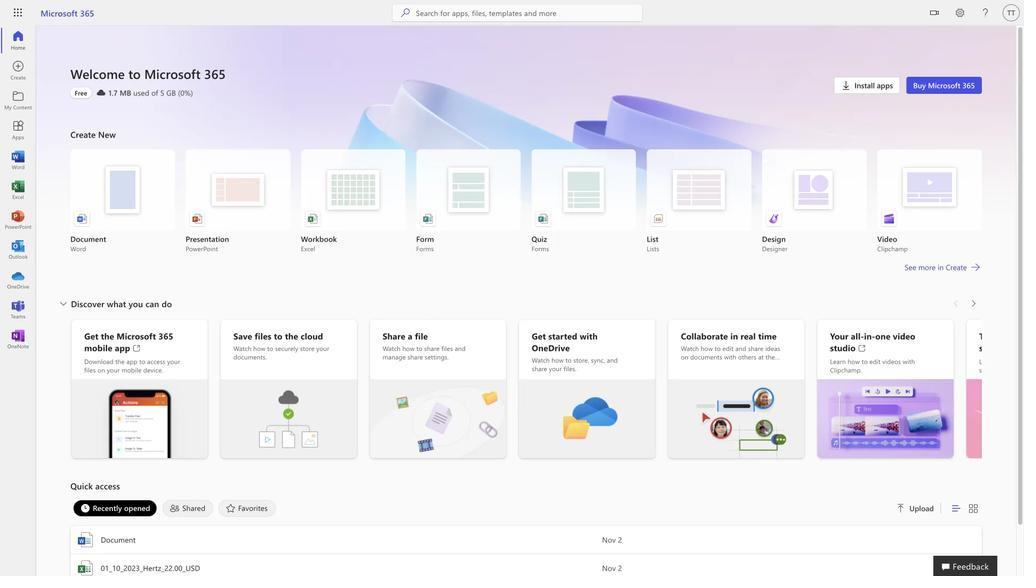 Task type: describe. For each thing, give the bounding box(es) containing it.
microsoft inside banner
[[41, 7, 78, 18]]

your inside save files to the cloud watch how to securely store your documents.
[[317, 344, 330, 353]]

real
[[741, 330, 756, 342]]

how inside get started with onedrive watch how to store, sync, and share your files.
[[552, 356, 564, 365]]

collaborate in real time watch how to edit and share ideas on documents with others at the same time.
[[681, 330, 781, 370]]

how inside collaborate in real time watch how to edit and share ideas on documents with others at the same time.
[[701, 344, 713, 353]]

discover
[[71, 298, 105, 309]]

get for get the microsoft 365 mobile app
[[84, 330, 99, 342]]

tab list containing recently opened
[[70, 500, 884, 517]]

watch inside get started with onedrive watch how to store, sync, and share your files.
[[532, 356, 550, 365]]

to inside learn how to edit videos with clipchamp.
[[862, 357, 868, 366]]

files inside share a file watch how to share files and manage share settings.
[[442, 344, 453, 353]]

lists
[[647, 244, 660, 253]]

get the microsoft 365 mobile app image
[[72, 379, 208, 458]]

to left securely
[[267, 344, 273, 353]]

feedback button
[[934, 556, 998, 576]]

file
[[415, 330, 428, 342]]

store
[[300, 344, 315, 353]]

gb
[[167, 88, 176, 98]]

microsoft inside get the microsoft 365 mobile app
[[117, 330, 156, 342]]

buy
[[914, 80, 927, 90]]

ideas
[[766, 344, 781, 353]]

workbook
[[301, 234, 337, 244]]

collaborate in real time image
[[669, 379, 805, 458]]

nov for document
[[603, 535, 616, 545]]

share right manage
[[408, 353, 423, 361]]

save
[[234, 330, 252, 342]]

mb
[[120, 88, 131, 98]]

what
[[107, 298, 126, 309]]

Search box. Suggestions appear as you type. search field
[[416, 4, 643, 21]]

securely
[[275, 344, 299, 353]]

time
[[759, 330, 777, 342]]

workbook excel
[[301, 234, 337, 253]]

tips for going viral on social image
[[967, 379, 1025, 458]]

quick
[[70, 480, 93, 492]]

microsoft 365
[[41, 7, 94, 18]]

tt
[[1008, 9, 1016, 17]]

with inside get started with onedrive watch how to store, sync, and share your files.
[[580, 330, 598, 342]]

form forms
[[417, 234, 434, 253]]

shared
[[182, 503, 206, 513]]

365 inside buy microsoft 365 button
[[963, 80, 976, 90]]

see
[[905, 262, 917, 272]]

share down file
[[425, 344, 440, 353]]

excel image
[[13, 185, 23, 195]]

on inside collaborate in real time watch how to edit and share ideas on documents with others at the same time.
[[681, 353, 689, 361]]

time.
[[698, 361, 713, 370]]

recently opened
[[93, 503, 150, 513]]

document word
[[70, 234, 106, 253]]

files.
[[564, 365, 577, 373]]

name document cell
[[70, 532, 603, 549]]

clipchamp.
[[831, 366, 863, 374]]

design designer
[[763, 234, 788, 253]]

cloud
[[301, 330, 323, 342]]

install apps
[[855, 80, 894, 90]]

shared element
[[163, 500, 213, 517]]

forms for form
[[417, 244, 434, 253]]

365 inside 'microsoft 365' banner
[[80, 7, 94, 18]]

form
[[417, 234, 434, 244]]

1.7
[[109, 88, 118, 98]]

designer
[[763, 244, 788, 253]]

list
[[647, 234, 659, 244]]

design
[[763, 234, 786, 244]]

microsoft inside button
[[929, 80, 961, 90]]

tips for goi learn how kat n
[[980, 330, 1025, 374]]

create new
[[70, 129, 116, 140]]

upload
[[910, 504, 935, 513]]

documents
[[691, 353, 723, 361]]

and inside get started with onedrive watch how to store, sync, and share your files.
[[607, 356, 618, 365]]

shared tab
[[160, 500, 216, 517]]

kat
[[1012, 357, 1021, 366]]

apps image
[[13, 125, 23, 136]]

share
[[383, 330, 406, 342]]

learn inside learn how to edit videos with clipchamp.
[[831, 357, 846, 366]]

how inside save files to the cloud watch how to securely store your documents.
[[253, 344, 266, 353]]

see more in create link
[[904, 261, 983, 274]]

word document image
[[77, 214, 88, 224]]

2 for document
[[618, 535, 623, 545]]

outlook image
[[13, 244, 23, 255]]

sync,
[[591, 356, 606, 365]]

you
[[129, 298, 143, 309]]

files inside download the app to access your files on your mobile device.
[[84, 366, 96, 374]]

of
[[152, 88, 158, 98]]

excel
[[301, 244, 315, 253]]

document for document word
[[70, 234, 106, 244]]

discover what you can do button
[[56, 295, 174, 312]]

to up securely
[[274, 330, 283, 342]]

powerpoint image
[[13, 215, 23, 225]]

my content image
[[13, 95, 23, 106]]

your right device.
[[167, 357, 180, 366]]

how inside share a file watch how to share files and manage share settings.
[[403, 344, 415, 353]]

quick access
[[70, 480, 120, 492]]

free
[[75, 89, 87, 97]]

recently
[[93, 503, 122, 513]]

settings.
[[425, 353, 449, 361]]


[[931, 9, 939, 17]]

a
[[408, 330, 413, 342]]

mobile inside get the microsoft 365 mobile app
[[84, 342, 113, 354]]

mobile inside download the app to access your files on your mobile device.
[[122, 366, 142, 374]]

tt button
[[999, 0, 1025, 26]]

apps
[[878, 80, 894, 90]]

save files to the cloud image
[[221, 379, 357, 458]]

your
[[831, 330, 849, 342]]

(0%)
[[178, 88, 193, 98]]

recently opened element
[[73, 500, 157, 517]]

new quiz image
[[538, 214, 549, 224]]

1.7 mb used of 5 gb (0%)
[[109, 88, 193, 98]]

teams image
[[13, 304, 23, 315]]

in inside create new element
[[938, 262, 944, 272]]

feedback
[[953, 560, 990, 572]]

share inside collaborate in real time watch how to edit and share ideas on documents with others at the same time.
[[749, 344, 764, 353]]

and for real
[[736, 344, 747, 353]]

one
[[876, 330, 891, 342]]

install apps button
[[834, 77, 901, 94]]

recently opened tab
[[70, 500, 160, 517]]

list lists
[[647, 234, 660, 253]]

do
[[162, 298, 172, 309]]

learn inside tips for goi learn how kat n
[[980, 357, 996, 366]]

share a file watch how to share files and manage share settings.
[[383, 330, 466, 361]]

nov 2 for 01_10_2023_hertz_22.00_usd
[[603, 563, 623, 573]]

onenote image
[[13, 334, 23, 345]]



Task type: vqa. For each thing, say whether or not it's contained in the screenshot.


Task type: locate. For each thing, give the bounding box(es) containing it.
welcome to microsoft 365
[[70, 65, 226, 82]]

1 horizontal spatial create
[[946, 262, 968, 272]]

your down get the microsoft 365 mobile app
[[107, 366, 120, 374]]

0 horizontal spatial access
[[95, 480, 120, 492]]

forms down form
[[417, 244, 434, 253]]

0 horizontal spatial in
[[731, 330, 739, 342]]

to inside collaborate in real time watch how to edit and share ideas on documents with others at the same time.
[[715, 344, 721, 353]]


[[897, 504, 906, 513]]

edit left "videos"
[[870, 357, 881, 366]]

2 horizontal spatial with
[[903, 357, 916, 366]]

how inside tips for goi learn how kat n
[[998, 357, 1010, 366]]

with inside collaborate in real time watch how to edit and share ideas on documents with others at the same time.
[[725, 353, 737, 361]]

how down a
[[403, 344, 415, 353]]

the right at
[[766, 353, 775, 361]]

with inside learn how to edit videos with clipchamp.
[[903, 357, 916, 366]]

buy microsoft 365 button
[[907, 77, 983, 94]]

edit
[[723, 344, 734, 353], [870, 357, 881, 366]]

watch inside save files to the cloud watch how to securely store your documents.
[[234, 344, 252, 353]]

how inside learn how to edit videos with clipchamp.
[[848, 357, 860, 366]]

presentation
[[186, 234, 229, 244]]

all-
[[852, 330, 865, 342]]

to inside share a file watch how to share files and manage share settings.
[[417, 344, 423, 353]]

2 2 from the top
[[618, 563, 623, 573]]

the inside get the microsoft 365 mobile app
[[101, 330, 114, 342]]

nov 2
[[603, 535, 623, 545], [603, 563, 623, 573]]

0 horizontal spatial and
[[455, 344, 466, 353]]

in right more
[[938, 262, 944, 272]]

mobile up download
[[84, 342, 113, 354]]

0 horizontal spatial mobile
[[84, 342, 113, 354]]

nov for 01_10_2023_hertz_22.00_usd
[[603, 563, 616, 573]]

1 learn from the left
[[831, 357, 846, 366]]

forms
[[417, 244, 434, 253], [532, 244, 550, 253]]

to down file
[[417, 344, 423, 353]]

watch down save
[[234, 344, 252, 353]]

the up securely
[[285, 330, 298, 342]]

1 horizontal spatial on
[[681, 353, 689, 361]]

nov 2 for document
[[603, 535, 623, 545]]

365
[[80, 7, 94, 18], [204, 65, 226, 82], [963, 80, 976, 90], [159, 330, 173, 342]]

1 vertical spatial mobile
[[122, 366, 142, 374]]

0 horizontal spatial edit
[[723, 344, 734, 353]]

get the microsoft 365 mobile app
[[84, 330, 173, 354]]

how down 'onedrive'
[[552, 356, 564, 365]]

1 vertical spatial nov 2
[[603, 563, 623, 573]]

0 horizontal spatial with
[[580, 330, 598, 342]]

watch down share
[[383, 344, 401, 353]]

 upload
[[897, 504, 935, 513]]

edit left others
[[723, 344, 734, 353]]

learn down tips
[[980, 357, 996, 366]]

tab list
[[70, 500, 884, 517]]

in inside collaborate in real time watch how to edit and share ideas on documents with others at the same time.
[[731, 330, 739, 342]]

lists list image
[[654, 214, 664, 224]]

access up recently
[[95, 480, 120, 492]]

the inside save files to the cloud watch how to securely store your documents.
[[285, 330, 298, 342]]

get inside get the microsoft 365 mobile app
[[84, 330, 99, 342]]

1 nov 2 from the top
[[603, 535, 623, 545]]

the right download
[[115, 357, 125, 366]]

video
[[878, 234, 898, 244]]

goi
[[1014, 330, 1025, 342]]

for
[[999, 330, 1011, 342]]

0 vertical spatial on
[[681, 353, 689, 361]]

0 vertical spatial access
[[147, 357, 166, 366]]

to inside download the app to access your files on your mobile device.
[[139, 357, 145, 366]]

next image
[[969, 295, 979, 312]]

2 nov from the top
[[603, 563, 616, 573]]

word
[[70, 244, 86, 253]]

home image
[[13, 35, 23, 46]]

save files to the cloud watch how to securely store your documents.
[[234, 330, 330, 361]]

app
[[115, 342, 130, 354], [127, 357, 138, 366]]

others
[[739, 353, 757, 361]]

this account doesn't have a microsoft 365 subscription. click to view your benefits. tooltip
[[70, 88, 92, 98]]

2 nov 2 from the top
[[603, 563, 623, 573]]

started
[[549, 330, 578, 342]]

1 horizontal spatial access
[[147, 357, 166, 366]]

0 horizontal spatial forms
[[417, 244, 434, 253]]

navigation
[[0, 26, 36, 354]]

app down get the microsoft 365 mobile app
[[127, 357, 138, 366]]

1 vertical spatial on
[[98, 366, 105, 374]]

1 2 from the top
[[618, 535, 623, 545]]

video
[[894, 330, 916, 342]]

2 get from the left
[[532, 330, 546, 342]]

and inside collaborate in real time watch how to edit and share ideas on documents with others at the same time.
[[736, 344, 747, 353]]

2 for 01_10_2023_hertz_22.00_usd
[[618, 563, 623, 573]]

2 horizontal spatial and
[[736, 344, 747, 353]]

to inside get started with onedrive watch how to store, sync, and share your files.
[[566, 356, 572, 365]]

on left documents on the right
[[681, 353, 689, 361]]

0 vertical spatial nov
[[603, 535, 616, 545]]

2 learn from the left
[[980, 357, 996, 366]]

2 horizontal spatial files
[[442, 344, 453, 353]]

access inside download the app to access your files on your mobile device.
[[147, 357, 166, 366]]

used
[[133, 88, 149, 98]]

app inside download the app to access your files on your mobile device.
[[127, 357, 138, 366]]

get up 'onedrive'
[[532, 330, 546, 342]]

how
[[253, 344, 266, 353], [403, 344, 415, 353], [701, 344, 713, 353], [552, 356, 564, 365], [848, 357, 860, 366], [998, 357, 1010, 366]]

0 vertical spatial app
[[115, 342, 130, 354]]

create
[[70, 129, 96, 140], [946, 262, 968, 272]]

0 vertical spatial 2
[[618, 535, 623, 545]]

learn down "studio"
[[831, 357, 846, 366]]

same
[[681, 361, 697, 370]]

365 inside get the microsoft 365 mobile app
[[159, 330, 173, 342]]

powerpoint presentation image
[[192, 214, 203, 224]]

to up used
[[129, 65, 141, 82]]

1 forms from the left
[[417, 244, 434, 253]]

with left others
[[725, 353, 737, 361]]

1 vertical spatial in
[[731, 330, 739, 342]]

0 horizontal spatial on
[[98, 366, 105, 374]]

quiz
[[532, 234, 548, 244]]

video clipchamp
[[878, 234, 908, 253]]

designer design image
[[769, 214, 780, 224], [769, 214, 780, 224]]

excel workbook image
[[308, 214, 318, 224]]

at
[[759, 353, 764, 361]]

your left the files.
[[549, 365, 562, 373]]

1 vertical spatial create
[[946, 262, 968, 272]]

your right store
[[317, 344, 330, 353]]

the
[[101, 330, 114, 342], [285, 330, 298, 342], [766, 353, 775, 361], [115, 357, 125, 366]]

1 horizontal spatial edit
[[870, 357, 881, 366]]

onedrive image
[[13, 274, 23, 285]]

create new element
[[70, 126, 983, 295]]

clipchamp video image
[[884, 214, 895, 224]]

in left real
[[731, 330, 739, 342]]

1 horizontal spatial in
[[938, 262, 944, 272]]

forms down quiz
[[532, 244, 550, 253]]

can
[[146, 298, 159, 309]]

share down real
[[749, 344, 764, 353]]

1 horizontal spatial files
[[255, 330, 272, 342]]

with
[[580, 330, 598, 342], [725, 353, 737, 361], [903, 357, 916, 366]]

on down get the microsoft 365 mobile app
[[98, 366, 105, 374]]

app up download the app to access your files on your mobile device.
[[115, 342, 130, 354]]

and right sync,
[[607, 356, 618, 365]]

0 vertical spatial nov 2
[[603, 535, 623, 545]]

the up download
[[101, 330, 114, 342]]

get started with onedrive image
[[519, 379, 656, 458]]

0 horizontal spatial get
[[84, 330, 99, 342]]

name 01_10_2023_hertz_22.00_usd cell
[[70, 560, 603, 576]]

mobile left device.
[[122, 366, 142, 374]]

5
[[160, 88, 164, 98]]

01_10_2023_hertz_22.00_usd
[[101, 563, 200, 573]]

0 horizontal spatial create
[[70, 129, 96, 140]]

n
[[1023, 357, 1025, 366]]

mobile
[[84, 342, 113, 354], [122, 366, 142, 374]]

create image
[[13, 65, 23, 76]]

on inside download the app to access your files on your mobile device.
[[98, 366, 105, 374]]

to down get the microsoft 365 mobile app
[[139, 357, 145, 366]]

1 nov from the top
[[603, 535, 616, 545]]

edit inside collaborate in real time watch how to edit and share ideas on documents with others at the same time.
[[723, 344, 734, 353]]

download the app to access your files on your mobile device.
[[84, 357, 180, 374]]

files
[[255, 330, 272, 342], [442, 344, 453, 353], [84, 366, 96, 374]]

studio
[[831, 342, 856, 354]]

presentation powerpoint
[[186, 234, 229, 253]]

document
[[70, 234, 106, 244], [101, 535, 136, 545]]

watch up same
[[681, 344, 699, 353]]

list containing document
[[70, 149, 983, 253]]

videos
[[883, 357, 902, 366]]

0 vertical spatial document
[[70, 234, 106, 244]]

1 horizontal spatial mobile
[[122, 366, 142, 374]]

share inside get started with onedrive watch how to store, sync, and share your files.
[[532, 365, 548, 373]]

and inside share a file watch how to share files and manage share settings.
[[455, 344, 466, 353]]

list
[[70, 149, 983, 253]]

create right more
[[946, 262, 968, 272]]

in
[[938, 262, 944, 272], [731, 330, 739, 342]]

with right "videos"
[[903, 357, 916, 366]]

watch inside share a file watch how to share files and manage share settings.
[[383, 344, 401, 353]]

create left new
[[70, 129, 96, 140]]

more
[[919, 262, 936, 272]]

1 horizontal spatial learn
[[980, 357, 996, 366]]

0 vertical spatial create
[[70, 129, 96, 140]]

watch down 'onedrive'
[[532, 356, 550, 365]]

1 horizontal spatial with
[[725, 353, 737, 361]]

your inside get started with onedrive watch how to store, sync, and share your files.
[[549, 365, 562, 373]]

welcome
[[70, 65, 125, 82]]

document inside create new element
[[70, 234, 106, 244]]

none search field inside 'microsoft 365' banner
[[393, 4, 643, 21]]

forms survey image
[[423, 214, 434, 224]]

microsoft
[[41, 7, 78, 18], [144, 65, 201, 82], [929, 80, 961, 90], [117, 330, 156, 342]]

1 vertical spatial access
[[95, 480, 120, 492]]

1 vertical spatial nov
[[603, 563, 616, 573]]

to left store,
[[566, 356, 572, 365]]

share
[[425, 344, 440, 353], [749, 344, 764, 353], [408, 353, 423, 361], [532, 365, 548, 373]]

and
[[455, 344, 466, 353], [736, 344, 747, 353], [607, 356, 618, 365]]

to down your all-in-one video studio
[[862, 357, 868, 366]]

favorites tab
[[216, 500, 279, 517]]

1 vertical spatial edit
[[870, 357, 881, 366]]

microsoft 365 banner
[[0, 0, 1025, 27]]

tips
[[980, 330, 997, 342]]

get started with onedrive watch how to store, sync, and share your files.
[[532, 330, 618, 373]]

get up download
[[84, 330, 99, 342]]

get inside get started with onedrive watch how to store, sync, and share your files.
[[532, 330, 546, 342]]

your
[[317, 344, 330, 353], [167, 357, 180, 366], [549, 365, 562, 373], [107, 366, 120, 374]]

0 vertical spatial mobile
[[84, 342, 113, 354]]

1 vertical spatial 2
[[618, 563, 623, 573]]

word image
[[13, 155, 23, 165]]

document inside cell
[[101, 535, 136, 545]]

app inside get the microsoft 365 mobile app
[[115, 342, 130, 354]]

download
[[84, 357, 114, 366]]

install
[[855, 80, 875, 90]]

how down collaborate
[[701, 344, 713, 353]]

favorites
[[238, 503, 268, 513]]

excel image
[[77, 560, 94, 576]]

onedrive
[[532, 342, 570, 354]]

get for get started with onedrive watch how to store, sync, and share your files.
[[532, 330, 546, 342]]

1 vertical spatial document
[[101, 535, 136, 545]]

files inside save files to the cloud watch how to securely store your documents.
[[255, 330, 272, 342]]

document down recently opened element on the left of the page
[[101, 535, 136, 545]]

1 get from the left
[[84, 330, 99, 342]]

share a file image
[[370, 379, 507, 458]]

discover what you can do
[[71, 298, 172, 309]]

1 horizontal spatial forms
[[532, 244, 550, 253]]

edit inside learn how to edit videos with clipchamp.
[[870, 357, 881, 366]]

collaborate
[[681, 330, 729, 342]]

1 horizontal spatial get
[[532, 330, 546, 342]]

clipchamp
[[878, 244, 908, 253]]

get
[[84, 330, 99, 342], [532, 330, 546, 342]]

in-
[[865, 330, 876, 342]]

2 vertical spatial files
[[84, 366, 96, 374]]

access down get the microsoft 365 mobile app
[[147, 357, 166, 366]]

and for file
[[455, 344, 466, 353]]

powerpoint
[[186, 244, 218, 253]]

document up word
[[70, 234, 106, 244]]

your all-in-one video studio image
[[818, 379, 954, 458]]

and down real
[[736, 344, 747, 353]]

forms inside form forms
[[417, 244, 434, 253]]

how down "studio"
[[848, 357, 860, 366]]

2 forms from the left
[[532, 244, 550, 253]]

store,
[[574, 356, 590, 365]]

how left securely
[[253, 344, 266, 353]]

0 horizontal spatial learn
[[831, 357, 846, 366]]

with up store,
[[580, 330, 598, 342]]

and right settings. at the bottom
[[455, 344, 466, 353]]

the inside download the app to access your files on your mobile device.
[[115, 357, 125, 366]]

forms for quiz
[[532, 244, 550, 253]]

buy microsoft 365
[[914, 80, 976, 90]]

favorites element
[[219, 500, 276, 517]]

to down collaborate
[[715, 344, 721, 353]]

document for document
[[101, 535, 136, 545]]

watch inside collaborate in real time watch how to edit and share ideas on documents with others at the same time.
[[681, 344, 699, 353]]

share down 'onedrive'
[[532, 365, 548, 373]]

to
[[129, 65, 141, 82], [274, 330, 283, 342], [267, 344, 273, 353], [417, 344, 423, 353], [715, 344, 721, 353], [566, 356, 572, 365], [139, 357, 145, 366], [862, 357, 868, 366]]

1 horizontal spatial and
[[607, 356, 618, 365]]

1 vertical spatial files
[[442, 344, 453, 353]]

1 vertical spatial app
[[127, 357, 138, 366]]

None search field
[[393, 4, 643, 21]]

the inside collaborate in real time watch how to edit and share ideas on documents with others at the same time.
[[766, 353, 775, 361]]

how left kat
[[998, 357, 1010, 366]]

0 vertical spatial files
[[255, 330, 272, 342]]

0 horizontal spatial files
[[84, 366, 96, 374]]

0 vertical spatial in
[[938, 262, 944, 272]]

word image
[[77, 532, 94, 549]]

quiz forms
[[532, 234, 550, 253]]

0 vertical spatial edit
[[723, 344, 734, 353]]



